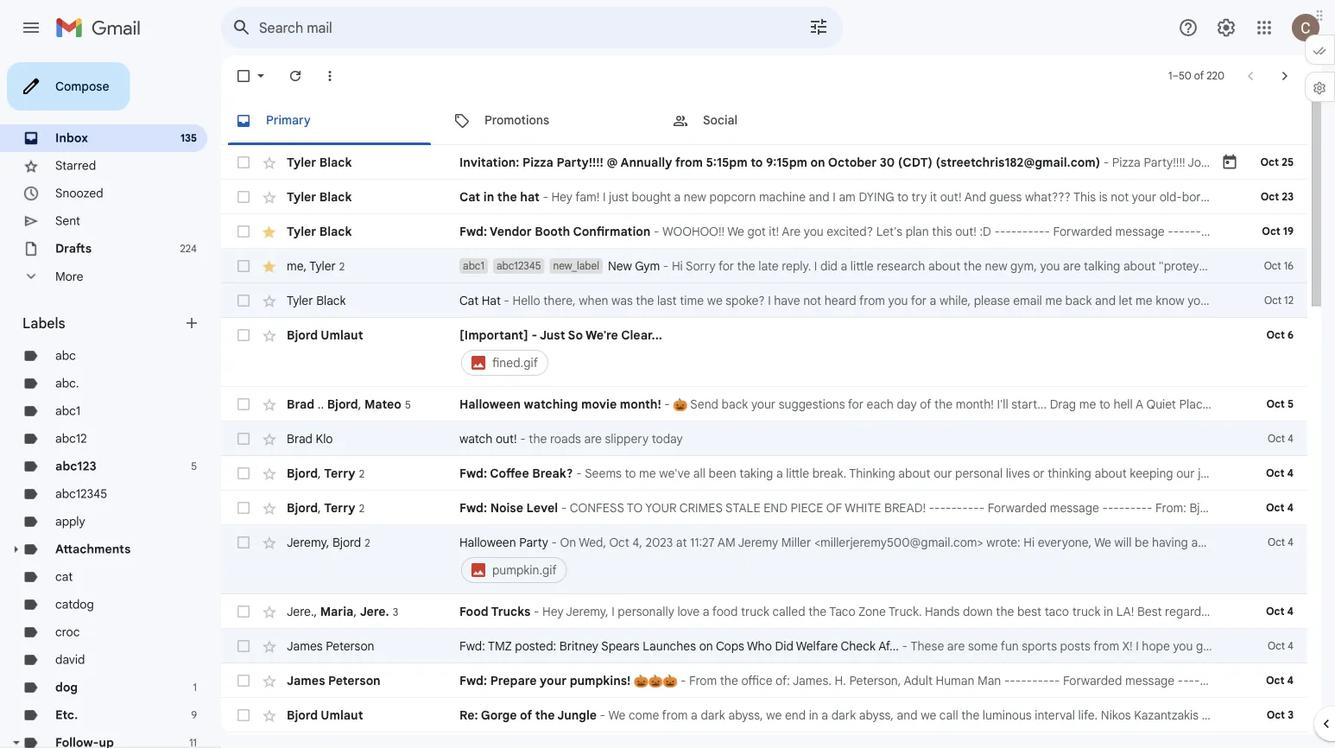 Task type: locate. For each thing, give the bounding box(es) containing it.
1 vertical spatial we
[[1095, 535, 1112, 550]]

0 vertical spatial 3
[[393, 605, 398, 618]]

2023
[[646, 535, 673, 550], [1291, 708, 1318, 723]]

peterson for fwd: prepare your pumpkins!
[[328, 673, 381, 688]]

abc1 inside labels navigation
[[55, 403, 80, 419]]

at right oct 3
[[1321, 708, 1332, 723]]

2 james peterson from the top
[[287, 673, 381, 688]]

1 horizontal spatial jeremy
[[738, 535, 779, 550]]

place
[[1180, 397, 1210, 412], [1256, 397, 1286, 412]]

0 vertical spatial from
[[676, 155, 703, 170]]

2 brad from the top
[[287, 431, 313, 446]]

back
[[1066, 293, 1092, 308], [722, 397, 748, 412]]

sep for food trucks - hey jeremy, i personally love a food truck called the taco zone truck. hands down the best taco truck in la! best regards, maria on mon, sep 11, 
[[1296, 604, 1318, 619]]

a left oct 5
[[1213, 397, 1221, 412]]

0 horizontal spatial jere.
[[287, 604, 314, 619]]

8 row from the top
[[221, 422, 1308, 456]]

1 vertical spatial sep
[[1251, 708, 1272, 723]]

umlaut
[[321, 327, 363, 343], [1222, 500, 1261, 515], [321, 708, 363, 723]]

1 horizontal spatial hi
[[1024, 535, 1035, 550]]

for left while,
[[911, 293, 927, 308]]

0 horizontal spatial abc12345
[[55, 486, 107, 502]]

12 row from the top
[[221, 594, 1336, 629]]

1 bjord , terry 2 from the top
[[287, 465, 365, 481]]

2 vertical spatial your
[[540, 673, 567, 688]]

10 row from the top
[[221, 491, 1336, 525]]

0 horizontal spatial our
[[934, 466, 953, 481]]

place down oct 6
[[1256, 397, 1286, 412]]

suggestions
[[779, 397, 845, 412]]

row containing me
[[221, 249, 1336, 283]]

peterson for fwd: tmz posted: britney spears launches on cops who did welfare check af...
[[326, 638, 375, 654]]

1 vertical spatial your
[[752, 397, 776, 412]]

dark right end
[[832, 708, 856, 723]]

quiet left oct 5
[[1223, 397, 1253, 412]]

0 vertical spatial your
[[1133, 189, 1157, 204]]

james for fwd: prepare your pumpkins!
[[287, 673, 325, 688]]

1 abyss, from the left
[[729, 708, 763, 723]]

1 vertical spatial and
[[1095, 293, 1116, 308]]

1 vertical spatial mon,
[[1221, 708, 1248, 723]]

forwarded down lives on the right
[[988, 500, 1047, 515]]

abc12345 inside row
[[497, 260, 541, 273]]

abc12345 down abc123 link
[[55, 486, 107, 502]]

2 place from the left
[[1256, 397, 1286, 412]]

jere.
[[287, 604, 314, 619], [360, 604, 389, 619]]

0 horizontal spatial mon,
[[1221, 708, 1248, 723]]

confess
[[570, 500, 625, 515]]

we left end
[[767, 708, 782, 723]]

labels heading
[[22, 314, 183, 332]]

we left "come"
[[609, 708, 626, 723]]

0 horizontal spatial of
[[520, 708, 532, 723]]

2 vertical spatial 1
[[1335, 708, 1336, 723]]

thinking
[[1048, 466, 1092, 481]]

3 tyler black from the top
[[287, 224, 352, 239]]

tyler for invitation: pizza party!!!! @ annually from 5:15pm to 9:15pm on october 30 (cdt) (streetchris182@gmail.com) -
[[287, 155, 316, 170]]

1 horizontal spatial place
[[1256, 397, 1286, 412]]

gorge
[[481, 708, 517, 723]]

on left cops
[[700, 638, 713, 654]]

abc.
[[55, 376, 79, 391]]

0 horizontal spatial on
[[700, 638, 713, 654]]

are right roads
[[584, 431, 602, 446]]

promotions tab
[[440, 97, 657, 145]]

your down posted:
[[540, 673, 567, 688]]

1 james peterson from the top
[[287, 638, 375, 654]]

tab list containing primary
[[221, 97, 1308, 145]]

1 vertical spatial james
[[287, 673, 325, 688]]

0 vertical spatial cell
[[460, 327, 1222, 378]]

1 vertical spatial 1
[[193, 681, 197, 694]]

mon,
[[1267, 604, 1294, 619], [1221, 708, 1248, 723]]

croc
[[55, 625, 80, 640]]

social
[[703, 113, 738, 128]]

hey left jeremy,
[[543, 604, 564, 619]]

1 popcorn from the left
[[710, 189, 756, 204]]

9 row from the top
[[221, 456, 1336, 491]]

your left old-
[[1133, 189, 1157, 204]]

trucks
[[491, 604, 531, 619]]

abc link
[[55, 348, 76, 363]]

4 tyler black from the top
[[287, 293, 346, 308]]

0 vertical spatial 11,
[[1321, 604, 1333, 619]]

5 fwd: from the top
[[460, 673, 487, 688]]

welfare
[[796, 638, 838, 654]]

day
[[897, 397, 917, 412]]

2 horizontal spatial we
[[921, 708, 937, 723]]

we're
[[586, 327, 618, 343]]

1 vertical spatial for
[[911, 293, 927, 308]]

0 vertical spatial abc1
[[463, 260, 485, 273]]

2 jere. from the left
[[360, 604, 389, 619]]

0 horizontal spatial quiet
[[1147, 397, 1177, 412]]

0 horizontal spatial maria
[[320, 604, 354, 619]]

1 horizontal spatial 5
[[405, 398, 411, 411]]

i left have
[[768, 293, 771, 308]]

a right "come"
[[691, 708, 698, 723]]

from: up having on the right bottom
[[1156, 500, 1187, 515]]

1 horizontal spatial little
[[851, 258, 874, 273]]

of
[[1195, 70, 1205, 83], [920, 397, 932, 412], [520, 708, 532, 723]]

maria down jeremy , bjord 2
[[320, 604, 354, 619]]

1 horizontal spatial 1
[[1169, 70, 1173, 83]]

2 james from the top
[[287, 673, 325, 688]]

row
[[221, 145, 1308, 180], [221, 180, 1336, 214], [221, 214, 1336, 249], [221, 249, 1336, 283], [221, 283, 1308, 318], [221, 318, 1308, 387], [221, 387, 1308, 422], [221, 422, 1308, 456], [221, 456, 1336, 491], [221, 491, 1336, 525], [221, 525, 1336, 594], [221, 594, 1336, 629], [221, 629, 1308, 664], [221, 664, 1308, 698], [221, 698, 1336, 733], [221, 733, 1308, 748]]

2 vertical spatial we
[[609, 708, 626, 723]]

know
[[1156, 293, 1185, 308]]

from left the 5:15pm
[[676, 155, 703, 170]]

are left 'alright!'
[[1211, 293, 1229, 308]]

in down invitation:
[[484, 189, 494, 204]]

cell containing halloween party
[[460, 534, 1336, 586]]

truck right food
[[741, 604, 770, 619]]

out! left :d
[[956, 224, 977, 239]]

watch out! - the roads are slippery today
[[460, 431, 683, 446]]

etc. link
[[55, 708, 78, 723]]

1 james from the top
[[287, 638, 323, 654]]

cat down invitation:
[[460, 189, 481, 204]]

2 tyler black from the top
[[287, 189, 352, 204]]

0 horizontal spatial message
[[1050, 500, 1100, 515]]

0 horizontal spatial 5
[[191, 460, 197, 473]]

1 for 1
[[193, 681, 197, 694]]

noise
[[490, 500, 524, 515]]

1 fwd: from the top
[[460, 224, 487, 239]]

just
[[609, 189, 629, 204]]

abc1 down abc. link
[[55, 403, 80, 419]]

fwd: up re:
[[460, 673, 487, 688]]

1 horizontal spatial your
[[752, 397, 776, 412]]

0 horizontal spatial we
[[609, 708, 626, 723]]

from right "come"
[[662, 708, 688, 723]]

month! up slippery at the left bottom of the page
[[620, 397, 662, 412]]

1 cell from the top
[[460, 327, 1222, 378]]

we left call
[[921, 708, 937, 723]]

2 inside jeremy , bjord 2
[[365, 536, 370, 549]]

1 horizontal spatial month!
[[956, 397, 994, 412]]

popcorn down the 5:15pm
[[710, 189, 756, 204]]

1 vertical spatial 2023
[[1291, 708, 1318, 723]]

0 horizontal spatial abyss,
[[729, 708, 763, 723]]

1 horizontal spatial abyss,
[[859, 708, 894, 723]]

for left "each"
[[848, 397, 864, 412]]

0 horizontal spatial dark
[[701, 708, 726, 723]]

None search field
[[221, 7, 843, 48]]

terry left 19
[[1255, 224, 1284, 239]]

our left personal
[[934, 466, 953, 481]]

1 a from the left
[[1136, 397, 1144, 412]]

settings image
[[1216, 17, 1237, 38]]

brad .. bjord , mateo 5
[[287, 396, 411, 411]]

2 horizontal spatial and
[[1095, 293, 1116, 308]]

starred link
[[55, 158, 96, 173]]

abc123
[[55, 459, 96, 474]]

prepare
[[490, 673, 537, 688]]

abc123 link
[[55, 459, 96, 474]]

0 vertical spatial from:
[[1222, 224, 1253, 239]]

0 horizontal spatial a
[[1136, 397, 1144, 412]]

0 vertical spatial new
[[684, 189, 707, 204]]

Search mail text field
[[259, 19, 760, 36]]

and
[[965, 189, 987, 204]]

2 cell from the top
[[460, 534, 1336, 586]]

level
[[527, 500, 558, 515]]

1 dark from the left
[[701, 708, 726, 723]]

i left am
[[833, 189, 836, 204]]

we left the got
[[728, 224, 745, 239]]

got
[[748, 224, 766, 239]]

1 vertical spatial abc1
[[55, 403, 80, 419]]

2 month! from the left
[[956, 397, 994, 412]]

2 vertical spatial terry
[[324, 500, 356, 515]]

[important] - just so we're clear...
[[460, 327, 663, 343]]

2 horizontal spatial in
[[1104, 604, 1114, 619]]

from: up the land"?
[[1222, 224, 1253, 239]]

0 horizontal spatial 2023
[[646, 535, 673, 550]]

i left just
[[603, 189, 606, 204]]

in right end
[[809, 708, 819, 723]]

place up jobs.
[[1180, 397, 1210, 412]]

brad left ..
[[287, 396, 315, 411]]

3 inside jere. , maria , jere. 3
[[393, 605, 398, 618]]

the down :d
[[964, 258, 982, 273]]

1 inside labels navigation
[[193, 681, 197, 694]]

13 row from the top
[[221, 629, 1308, 664]]

good.
[[1289, 466, 1320, 481]]

0 vertical spatial mon,
[[1267, 604, 1294, 619]]

tyler for fwd: vendor booth confirmation - woohoo!! we got it! are you excited? let's plan this out! :d ---------- forwarded message --------- from: terry turtle <te
[[287, 224, 316, 239]]

lives
[[1006, 466, 1030, 481]]

breaks
[[1227, 466, 1265, 481]]

wed,
[[579, 535, 607, 550]]

hi left sorry
[[672, 258, 683, 273]]

please
[[974, 293, 1010, 308]]

2 horizontal spatial for
[[911, 293, 927, 308]]

1 cat from the top
[[460, 189, 481, 204]]

1 vertical spatial cell
[[460, 534, 1336, 586]]

🎃 image
[[673, 398, 688, 412], [634, 674, 649, 689], [663, 674, 678, 689]]

hey
[[552, 189, 573, 204], [543, 604, 564, 619]]

2 for 10th row from the top of the page
[[359, 502, 365, 515]]

1 truck from the left
[[741, 604, 770, 619]]

0 vertical spatial back
[[1066, 293, 1092, 308]]

1 vertical spatial not
[[804, 293, 822, 308]]

more image
[[321, 67, 339, 85]]

1 vertical spatial cat
[[460, 293, 479, 308]]

1 brad from the top
[[287, 396, 315, 411]]

0 vertical spatial not
[[1111, 189, 1129, 204]]

1 vertical spatial james peterson
[[287, 673, 381, 688]]

1 vertical spatial from
[[860, 293, 886, 308]]

4 fwd: from the top
[[460, 638, 485, 654]]

an
[[1192, 535, 1205, 550]]

3 fwd: from the top
[[460, 500, 487, 515]]

fwd: left noise
[[460, 500, 487, 515]]

drafts link
[[55, 241, 92, 256]]

1 vertical spatial at
[[1321, 708, 1332, 723]]

main content containing primary
[[221, 97, 1336, 748]]

main content
[[221, 97, 1336, 748]]

2 horizontal spatial 5
[[1288, 398, 1294, 411]]

1 up 9
[[193, 681, 197, 694]]

life.
[[1079, 708, 1098, 723]]

1 horizontal spatial a
[[1213, 397, 1221, 412]]

2 fwd: from the top
[[460, 466, 487, 481]]

heard
[[825, 293, 857, 308]]

fwd: down watch
[[460, 466, 487, 481]]

little left break.
[[786, 466, 810, 481]]

out! right watch
[[496, 431, 517, 446]]

1 row from the top
[[221, 145, 1308, 180]]

message down thinking
[[1050, 500, 1100, 515]]

of right gorge
[[520, 708, 532, 723]]

1 right oct 3
[[1335, 708, 1336, 723]]

2 cat from the top
[[460, 293, 479, 308]]

to left try
[[898, 189, 909, 204]]

cell
[[460, 327, 1222, 378], [460, 534, 1336, 586]]

popcorn
[[710, 189, 756, 204], [1221, 189, 1268, 204]]

not right the "is"
[[1111, 189, 1129, 204]]

on for hey jeremy, i personally love a food truck called the taco zone truck. hands down the best taco truck in la! best regards, maria on mon, sep 11, 
[[1248, 604, 1264, 619]]

0 horizontal spatial month!
[[620, 397, 662, 412]]

0 vertical spatial at
[[676, 535, 687, 550]]

None checkbox
[[235, 223, 252, 240], [235, 327, 252, 344], [235, 396, 252, 413], [235, 534, 252, 551], [235, 603, 252, 620], [235, 672, 252, 689], [235, 223, 252, 240], [235, 327, 252, 344], [235, 396, 252, 413], [235, 534, 252, 551], [235, 603, 252, 620], [235, 672, 252, 689]]

1 inside row
[[1335, 708, 1336, 723]]

so
[[568, 327, 583, 343]]

guess
[[990, 189, 1022, 204]]

apply
[[55, 514, 85, 529]]

1 month! from the left
[[620, 397, 662, 412]]

4 row from the top
[[221, 249, 1336, 283]]

on
[[560, 535, 576, 550], [1248, 604, 1264, 619], [1202, 708, 1218, 723]]

support image
[[1178, 17, 1199, 38]]

oct 6
[[1267, 329, 1294, 342]]

month!
[[620, 397, 662, 412], [956, 397, 994, 412]]

and left let
[[1095, 293, 1116, 308]]

it's
[[1323, 466, 1336, 481]]

our
[[934, 466, 953, 481], [1177, 466, 1195, 481]]

tab list
[[221, 97, 1308, 145]]

luminous
[[983, 708, 1032, 723]]

0 horizontal spatial hi
[[672, 258, 683, 273]]

0 vertical spatial terry
[[1255, 224, 1284, 239]]

oct 5
[[1267, 398, 1294, 411]]

zone
[[859, 604, 886, 619]]

white
[[845, 500, 882, 515]]

you right the are
[[804, 224, 824, 239]]

dog
[[55, 680, 78, 695]]

7 row from the top
[[221, 387, 1308, 422]]

new
[[684, 189, 707, 204], [985, 258, 1008, 273]]

kazantzakis
[[1135, 708, 1199, 723]]

0 horizontal spatial forwarded
[[988, 500, 1047, 515]]

1 left '50'
[[1169, 70, 1173, 83]]

15 row from the top
[[221, 698, 1336, 733]]

of right '50'
[[1195, 70, 1205, 83]]

am
[[839, 189, 856, 204]]

we for we come from a dark abyss, we end in a dark abyss, and we call the luminous interval life. nikos kazantzakis on mon, sep 11, 2023 at 1
[[609, 708, 626, 723]]

[important]
[[460, 327, 529, 343]]

not right have
[[804, 293, 822, 308]]

2 vertical spatial out!
[[496, 431, 517, 446]]

your left suggestions
[[752, 397, 776, 412]]

1 vertical spatial bjord umlaut
[[287, 708, 363, 723]]

little for research
[[851, 258, 874, 273]]

1 horizontal spatial not
[[1111, 189, 1129, 204]]

the left roads
[[529, 431, 547, 446]]

cat for cat in the hat - hey fam! i just bought a new popcorn machine and i am dying to try it out! and guess what??? this is not your old-boring popcorn machine! no
[[460, 189, 481, 204]]

hi inside 'cell'
[[1024, 535, 1035, 550]]

mon, for kazantzakis
[[1221, 708, 1248, 723]]

month! left i'll
[[956, 397, 994, 412]]

sep for re: gorge of the jungle - we come from a dark abyss, we end in a dark abyss, and we call the luminous interval life. nikos kazantzakis on mon, sep 11, 2023 at 1
[[1251, 708, 1272, 723]]

on right regards,
[[1248, 604, 1264, 619]]

black for cat in the hat - hey fam! i just bought a new popcorn machine and i am dying to try it out! and guess what??? this is not your old-boring popcorn machine! no
[[319, 189, 352, 204]]

old-
[[1160, 189, 1183, 204]]

let
[[1119, 293, 1133, 308]]

halloween up watch
[[460, 397, 521, 412]]

1 vertical spatial new
[[985, 258, 1008, 273]]

1 horizontal spatial 2023
[[1291, 708, 1318, 723]]

abc1 up hat
[[463, 260, 485, 273]]

1 vertical spatial abc12345
[[55, 486, 107, 502]]

older image
[[1277, 67, 1294, 85]]

we right time
[[707, 293, 723, 308]]

abc12345 up hello at the top left of page
[[497, 260, 541, 273]]

0 horizontal spatial we
[[707, 293, 723, 308]]

0 vertical spatial out!
[[941, 189, 962, 204]]

2 inside me , tyler 2
[[339, 260, 345, 273]]

all
[[694, 466, 706, 481]]

a
[[1136, 397, 1144, 412], [1213, 397, 1221, 412]]

while,
[[940, 293, 971, 308]]

4
[[1288, 432, 1294, 445], [1288, 467, 1294, 480], [1288, 502, 1294, 514], [1288, 536, 1294, 549], [1288, 605, 1294, 618], [1288, 640, 1294, 653], [1288, 674, 1294, 687]]

cat left hat
[[460, 293, 479, 308]]

the left the jungle
[[535, 708, 555, 723]]

james peterson for fwd: tmz posted: britney spears launches on cops who did welfare check af...
[[287, 638, 375, 654]]

1 for 1 50 of 220
[[1169, 70, 1173, 83]]

0 vertical spatial peterson
[[326, 638, 375, 654]]

pumpkins!
[[570, 673, 631, 688]]

your
[[646, 500, 677, 515]]

we left will
[[1095, 535, 1112, 550]]

break?
[[532, 466, 573, 481]]

brad for brad klo
[[287, 431, 313, 446]]

1 vertical spatial on
[[700, 638, 713, 654]]

land"?
[[1210, 258, 1245, 273]]

it
[[930, 189, 938, 204]]

fwd: left tmz
[[460, 638, 485, 654]]

1 horizontal spatial abc12345
[[497, 260, 541, 273]]

brad for brad .. bjord , mateo 5
[[287, 396, 315, 411]]

jeremy
[[287, 535, 326, 550], [738, 535, 779, 550]]

1 jere. from the left
[[287, 604, 314, 619]]

your for send back your suggestions for each day of the month! i'll start... drag me to hell a quiet place a quiet place 2
[[752, 397, 776, 412]]

did
[[775, 638, 794, 654]]

cell down heard
[[460, 327, 1222, 378]]

🎃 image down launches at the bottom
[[663, 674, 678, 689]]

abyss, left end
[[729, 708, 763, 723]]

None checkbox
[[235, 67, 252, 85], [235, 154, 252, 171], [235, 188, 252, 206], [235, 257, 252, 275], [235, 292, 252, 309], [235, 430, 252, 448], [235, 465, 252, 482], [235, 499, 252, 517], [235, 638, 252, 655], [235, 707, 252, 724], [235, 67, 252, 85], [235, 154, 252, 171], [235, 188, 252, 206], [235, 257, 252, 275], [235, 292, 252, 309], [235, 430, 252, 448], [235, 465, 252, 482], [235, 499, 252, 517], [235, 638, 252, 655], [235, 707, 252, 724]]

at left 11:27
[[676, 535, 687, 550]]

2 row from the top
[[221, 180, 1336, 214]]

5 inside labels navigation
[[191, 460, 197, 473]]

0 vertical spatial 1
[[1169, 70, 1173, 83]]

the right call
[[962, 708, 980, 723]]

start...
[[1012, 397, 1047, 412]]

jobs.
[[1198, 466, 1224, 481]]

1 horizontal spatial quiet
[[1223, 397, 1253, 412]]

11:27
[[690, 535, 715, 550]]

oct
[[1261, 156, 1279, 169], [1261, 191, 1280, 203], [1263, 225, 1281, 238], [1265, 260, 1282, 273], [1265, 294, 1282, 307], [1267, 329, 1285, 342], [1267, 398, 1285, 411], [1268, 432, 1286, 445], [1267, 467, 1285, 480], [1267, 502, 1285, 514], [609, 535, 630, 550], [1268, 536, 1286, 549], [1267, 605, 1285, 618], [1268, 640, 1286, 653], [1267, 674, 1285, 687], [1267, 709, 1286, 722]]

back down talking
[[1066, 293, 1092, 308]]

fwd: left vendor
[[460, 224, 487, 239]]

2 horizontal spatial your
[[1133, 189, 1157, 204]]

row containing jeremy
[[221, 525, 1336, 594]]

regards,
[[1166, 604, 1211, 619]]

out!
[[941, 189, 962, 204], [956, 224, 977, 239], [496, 431, 517, 446]]

cell containing [important] - just so we're clear...
[[460, 327, 1222, 378]]

1 horizontal spatial 11,
[[1321, 604, 1333, 619]]

1 horizontal spatial sep
[[1296, 604, 1318, 619]]

abyss, down af...
[[859, 708, 894, 723]]

and left am
[[809, 189, 830, 204]]

tyler black for cat in the hat
[[287, 189, 352, 204]]

1 horizontal spatial truck
[[1073, 604, 1101, 619]]

1 tyler black from the top
[[287, 155, 352, 170]]

hello
[[513, 293, 541, 308]]

a right love
[[703, 604, 710, 619]]

0 vertical spatial and
[[809, 189, 830, 204]]

hey left fam!
[[552, 189, 573, 204]]

best
[[1018, 604, 1042, 619]]

11 row from the top
[[221, 525, 1336, 594]]

quiet right hell
[[1147, 397, 1177, 412]]

on right 9:15pm
[[811, 155, 826, 170]]

row containing brad klo
[[221, 422, 1308, 456]]

2 horizontal spatial on
[[1248, 604, 1264, 619]]

advanced search options image
[[802, 10, 836, 44]]

la!
[[1117, 604, 1135, 619]]

brad
[[287, 396, 315, 411], [287, 431, 313, 446]]

no
[[1324, 189, 1336, 204]]

1 horizontal spatial popcorn
[[1221, 189, 1268, 204]]

turtle
[[1286, 224, 1318, 239]]

224
[[180, 242, 197, 255]]

fwd: for fwd: coffee break?
[[460, 466, 487, 481]]

1 vertical spatial 11,
[[1276, 708, 1288, 723]]

re:
[[460, 708, 478, 723]]



Task type: describe. For each thing, give the bounding box(es) containing it.
fwd: for fwd: vendor booth confirmation
[[460, 224, 487, 239]]

i'll
[[997, 397, 1009, 412]]

25
[[1282, 156, 1294, 169]]

halloween watching movie month!
[[460, 397, 662, 412]]

2 vertical spatial from
[[662, 708, 688, 723]]

black for invitation: pizza party!!!! @ annually from 5:15pm to 9:15pm on october 30 (cdt) (streetchris182@gmail.com) -
[[319, 155, 352, 170]]

what???
[[1025, 189, 1071, 204]]

catdog link
[[55, 597, 94, 612]]

1 vertical spatial hey
[[543, 604, 564, 619]]

we for woohoo!! we got it! are you excited? let's plan this out! :d ---------- forwarded message --------- from: terry turtle <te
[[728, 224, 745, 239]]

are left talking
[[1064, 258, 1081, 273]]

1 bjord umlaut from the top
[[287, 327, 363, 343]]

party
[[1303, 535, 1332, 550]]

the left hat
[[497, 189, 517, 204]]

2 dark from the left
[[832, 708, 856, 723]]

cat link
[[55, 569, 73, 584]]

the left last
[[636, 293, 654, 308]]

1 quiet from the left
[[1147, 397, 1177, 412]]

1 vertical spatial back
[[722, 397, 748, 412]]

1 horizontal spatial and
[[897, 708, 918, 723]]

is
[[1100, 189, 1108, 204]]

boring
[[1183, 189, 1218, 204]]

cat hat - hello there, when was the last time we spoke? i have not heard from you for a while, please email me back and let me know you are alright! oct 12
[[460, 293, 1294, 308]]

tab list inside main content
[[221, 97, 1308, 145]]

call
[[940, 708, 959, 723]]

0 vertical spatial for
[[719, 258, 734, 273]]

0 vertical spatial hey
[[552, 189, 573, 204]]

you right gym,
[[1041, 258, 1060, 273]]

labels
[[22, 314, 65, 332]]

halloween for halloween party - on wed, oct 4, 2023 at 11:27 am jeremy miller <millerjeremy500@gmail.com> wrote: hi everyone, we will be having an office halloween party o
[[460, 535, 516, 550]]

2 bjord , terry 2 from the top
[[287, 500, 365, 515]]

"proteyn
[[1159, 258, 1207, 273]]

alright!
[[1232, 293, 1270, 308]]

labels navigation
[[0, 55, 221, 748]]

:d
[[980, 224, 992, 239]]

6 row from the top
[[221, 318, 1308, 387]]

1 vertical spatial terry
[[324, 465, 356, 481]]

🎃 image
[[649, 674, 663, 689]]

abc12
[[55, 431, 87, 446]]

check
[[841, 638, 876, 654]]

about up let
[[1124, 258, 1156, 273]]

2 abyss, from the left
[[859, 708, 894, 723]]

drafts
[[55, 241, 92, 256]]

halloween down <sicritbjordd@
[[1243, 535, 1299, 550]]

fined.gif
[[492, 355, 538, 370]]

i left did on the top right of the page
[[815, 258, 818, 273]]

a left while,
[[930, 293, 937, 308]]

11, for re: gorge of the jungle - we come from a dark abyss, we end in a dark abyss, and we call the luminous interval life. nikos kazantzakis on mon, sep 11, 2023 at 1
[[1276, 708, 1288, 723]]

about left "keeping"
[[1095, 466, 1127, 481]]

primary
[[266, 113, 311, 128]]

a right bought
[[674, 189, 681, 204]]

1 our from the left
[[934, 466, 953, 481]]

of for the
[[520, 708, 532, 723]]

2 horizontal spatial we
[[1095, 535, 1112, 550]]

miller
[[782, 535, 812, 550]]

<sicritbjordd@
[[1264, 500, 1336, 515]]

to left hell
[[1100, 397, 1111, 412]]

invitation:
[[460, 155, 520, 170]]

0 horizontal spatial not
[[804, 293, 822, 308]]

little for break.
[[786, 466, 810, 481]]

0 horizontal spatial new
[[684, 189, 707, 204]]

1 vertical spatial out!
[[956, 224, 977, 239]]

or
[[1034, 466, 1045, 481]]

o
[[1335, 535, 1336, 550]]

1 horizontal spatial back
[[1066, 293, 1092, 308]]

0 vertical spatial on
[[560, 535, 576, 550]]

new_label
[[553, 260, 600, 273]]

are right 'reviews' on the right of page
[[1315, 258, 1333, 273]]

3 row from the top
[[221, 214, 1336, 249]]

0 horizontal spatial and
[[809, 189, 830, 204]]

2 truck from the left
[[1073, 604, 1101, 619]]

me , tyler 2
[[287, 258, 345, 273]]

spears
[[602, 638, 640, 654]]

new
[[608, 258, 632, 273]]

office
[[1208, 535, 1240, 550]]

main menu image
[[21, 17, 41, 38]]

14 row from the top
[[221, 664, 1308, 698]]

be
[[1135, 535, 1149, 550]]

on for we come from a dark abyss, we end in a dark abyss, and we call the luminous interval life. nikos kazantzakis on mon, sep 11, 2023 at 1
[[1202, 708, 1218, 723]]

machine
[[759, 189, 806, 204]]

🎃 image up "come"
[[634, 674, 649, 689]]

mon, for maria
[[1267, 604, 1294, 619]]

late
[[759, 258, 779, 273]]

social tab
[[658, 97, 876, 145]]

gmail image
[[55, 10, 149, 45]]

fwd: prepare your pumpkins!
[[460, 673, 634, 688]]

i right jeremy,
[[612, 604, 615, 619]]

23
[[1282, 191, 1294, 203]]

the left best on the bottom
[[996, 604, 1015, 619]]

1 vertical spatial of
[[920, 397, 932, 412]]

break.
[[813, 466, 847, 481]]

about up "bread!"
[[899, 466, 931, 481]]

row containing jere.
[[221, 594, 1336, 629]]

cat
[[55, 569, 73, 584]]

been
[[709, 466, 737, 481]]

50
[[1179, 70, 1192, 83]]

refresh image
[[287, 67, 304, 85]]

0 horizontal spatial from:
[[1156, 500, 1187, 515]]

0 vertical spatial on
[[811, 155, 826, 170]]

primary tab
[[221, 97, 438, 145]]

row containing brad
[[221, 387, 1308, 422]]

1 vertical spatial message
[[1050, 500, 1100, 515]]

fwd: coffee break? - seems to me we've all been taking a little break. thinking about our personal lives or thinking about keeping our jobs. breaks are good. it's
[[460, 466, 1336, 481]]

reviews
[[1271, 258, 1312, 273]]

0 horizontal spatial jeremy
[[287, 535, 326, 550]]

james peterson for fwd: prepare your pumpkins!
[[287, 673, 381, 688]]

abc1 inside row
[[463, 260, 485, 273]]

end
[[764, 500, 788, 515]]

2 our from the left
[[1177, 466, 1195, 481]]

1 horizontal spatial maria
[[1214, 604, 1245, 619]]

cat in the hat - hey fam! i just bought a new popcorn machine and i am dying to try it out! and guess what??? this is not your old-boring popcorn machine! no
[[460, 189, 1336, 204]]

invitation: pizza party!!!! @ annually from 5:15pm to 9:15pm on october 30 (cdt) (streetchris182@gmail.com) -
[[460, 155, 1113, 170]]

<millerjeremy500@gmail.com>
[[815, 535, 984, 550]]

1 horizontal spatial in
[[809, 708, 819, 723]]

1 horizontal spatial message
[[1116, 224, 1165, 239]]

1 50 of 220
[[1169, 70, 1225, 83]]

black for fwd: vendor booth confirmation - woohoo!! we got it! are you excited? let's plan this out! :d ---------- forwarded message --------- from: terry turtle <te
[[319, 224, 352, 239]]

🎃 image left send
[[673, 398, 688, 412]]

fwd: noise level - confess to your crimes stale end piece of white bread! ---------- forwarded message --------- from: bjord umlaut <sicritbjordd@
[[460, 500, 1336, 515]]

about down this
[[929, 258, 961, 273]]

bread!
[[885, 500, 926, 515]]

re: gorge of the jungle - we come from a dark abyss, we end in a dark abyss, and we call the luminous interval life. nikos kazantzakis on mon, sep 11, 2023 at 1
[[460, 708, 1336, 723]]

0 vertical spatial umlaut
[[321, 327, 363, 343]]

excited?
[[827, 224, 874, 239]]

5 inside brad .. bjord , mateo 5
[[405, 398, 411, 411]]

0 horizontal spatial at
[[676, 535, 687, 550]]

inbox link
[[55, 130, 88, 146]]

your for fwd: prepare your pumpkins!
[[540, 673, 567, 688]]

[important] - just so we're clear... link
[[460, 327, 1213, 344]]

2 for row containing me
[[339, 260, 345, 273]]

stale
[[726, 500, 761, 515]]

crimes
[[680, 500, 723, 515]]

taco
[[1045, 604, 1070, 619]]

1 horizontal spatial 3
[[1288, 709, 1294, 722]]

1 horizontal spatial at
[[1321, 708, 1332, 723]]

2 bjord umlaut from the top
[[287, 708, 363, 723]]

1 horizontal spatial we
[[767, 708, 782, 723]]

to left 9:15pm
[[751, 155, 763, 170]]

end
[[785, 708, 806, 723]]

was
[[612, 293, 633, 308]]

sorry
[[686, 258, 716, 273]]

to right seems
[[625, 466, 636, 481]]

hat
[[482, 293, 501, 308]]

oct inside "cat hat - hello there, when was the last time we spoke? i have not heard from you for a while, please email me back and let me know you are alright! oct 12"
[[1265, 294, 1282, 307]]

abc12345 inside labels navigation
[[55, 486, 107, 502]]

jeremy inside 'cell'
[[738, 535, 779, 550]]

posted:
[[515, 638, 557, 654]]

tyler black for invitation: pizza party!!!! @ annually from 5:15pm to 9:15pm on october 30 (cdt) (streetchris182@gmail.com)
[[287, 155, 352, 170]]

are
[[782, 224, 801, 239]]

2 vertical spatial umlaut
[[321, 708, 363, 723]]

the right day
[[935, 397, 953, 412]]

4,
[[633, 535, 643, 550]]

james for fwd: tmz posted: britney spears launches on cops who did welfare check af...
[[287, 638, 323, 654]]

interval
[[1035, 708, 1076, 723]]

2 a from the left
[[1213, 397, 1221, 412]]

are left good. on the bottom right
[[1268, 466, 1286, 481]]

food
[[713, 604, 738, 619]]

1 vertical spatial in
[[1104, 604, 1114, 619]]

try
[[912, 189, 927, 204]]

fwd: for fwd: noise level
[[460, 500, 487, 515]]

2 quiet from the left
[[1223, 397, 1253, 412]]

5 row from the top
[[221, 283, 1308, 318]]

pumpkin.gif
[[492, 562, 557, 578]]

you right 'know'
[[1188, 293, 1208, 308]]

(cdt)
[[898, 155, 933, 170]]

of for 220
[[1195, 70, 1205, 83]]

a right did on the top right of the page
[[841, 258, 848, 273]]

tyler for cat in the hat - hey fam! i just bought a new popcorn machine and i am dying to try it out! and guess what??? this is not your old-boring popcorn machine! no
[[287, 189, 316, 204]]

1 place from the left
[[1180, 397, 1210, 412]]

tyler black for fwd: vendor booth confirmation
[[287, 224, 352, 239]]

each
[[867, 397, 894, 412]]

oct 3
[[1267, 709, 1294, 722]]

2 vertical spatial for
[[848, 397, 864, 412]]

0 vertical spatial 2023
[[646, 535, 673, 550]]

a right end
[[822, 708, 829, 723]]

2 for row containing jeremy
[[365, 536, 370, 549]]

oct 23
[[1261, 191, 1294, 203]]

this
[[933, 224, 953, 239]]

woohoo!!
[[663, 224, 725, 239]]

oct 19
[[1263, 225, 1294, 238]]

am
[[718, 535, 736, 550]]

0 vertical spatial in
[[484, 189, 494, 204]]

britney
[[560, 638, 599, 654]]

mateo
[[365, 396, 402, 411]]

search mail image
[[226, 12, 257, 43]]

2 popcorn from the left
[[1221, 189, 1268, 204]]

11, for food trucks - hey jeremy, i personally love a food truck called the taco zone truck. hands down the best taco truck in la! best regards, maria on mon, sep 11, 
[[1321, 604, 1333, 619]]

you down research
[[889, 293, 908, 308]]

sent
[[55, 213, 80, 229]]

halloween for halloween watching movie month!
[[460, 397, 521, 412]]

the left taco
[[809, 604, 827, 619]]

starred
[[55, 158, 96, 173]]

calendar event image
[[1222, 154, 1239, 171]]

0 vertical spatial forwarded
[[1054, 224, 1113, 239]]

truck.
[[889, 604, 922, 619]]

hat
[[520, 189, 540, 204]]

cat for cat hat - hello there, when was the last time we spoke? i have not heard from you for a while, please email me back and let me know you are alright! oct 12
[[460, 293, 479, 308]]

taco
[[830, 604, 856, 619]]

16 row from the top
[[221, 733, 1308, 748]]

wrote:
[[987, 535, 1021, 550]]

fwd: for fwd: tmz posted: britney spears launches on cops who did welfare check af...
[[460, 638, 485, 654]]

a right the taking
[[777, 466, 783, 481]]

<te
[[1321, 224, 1336, 239]]

1 vertical spatial umlaut
[[1222, 500, 1261, 515]]

movie
[[581, 397, 617, 412]]

nikos
[[1101, 708, 1131, 723]]

of
[[827, 500, 843, 515]]

the left late
[[738, 258, 756, 273]]

everyone,
[[1038, 535, 1092, 550]]

october
[[828, 155, 877, 170]]

1 vertical spatial forwarded
[[988, 500, 1047, 515]]



Task type: vqa. For each thing, say whether or not it's contained in the screenshot.
"SEP 13"
no



